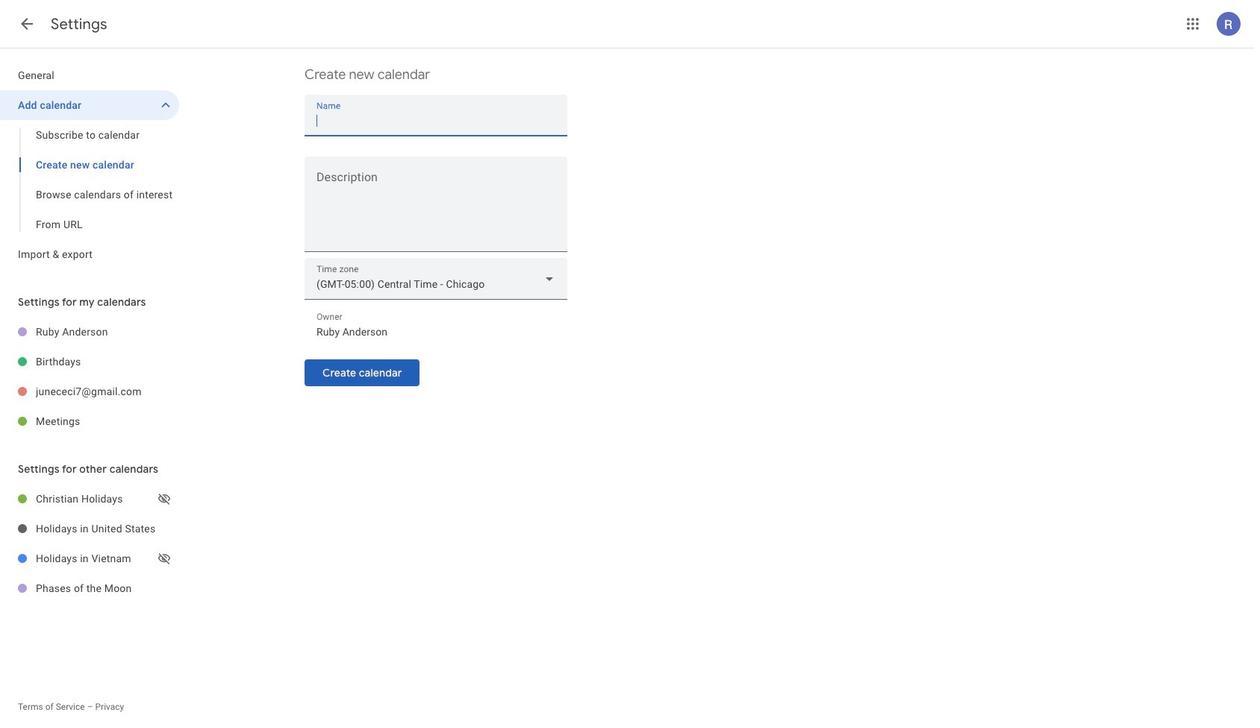 Task type: vqa. For each thing, say whether or not it's contained in the screenshot.
text box
yes



Task type: locate. For each thing, give the bounding box(es) containing it.
ruby anderson tree item
[[0, 317, 179, 347]]

2 vertical spatial tree
[[0, 485, 179, 604]]

birthdays tree item
[[0, 347, 179, 377]]

None text field
[[305, 174, 567, 246]]

group
[[0, 120, 179, 240]]

None text field
[[317, 110, 555, 131], [317, 322, 555, 343], [317, 110, 555, 131], [317, 322, 555, 343]]

heading
[[51, 15, 107, 34]]

0 vertical spatial tree
[[0, 60, 179, 270]]

None field
[[305, 258, 567, 300]]

christian holidays tree item
[[0, 485, 179, 514]]

go back image
[[18, 15, 36, 33]]

phases of the moon tree item
[[0, 574, 179, 604]]

junececi7@gmail.com tree item
[[0, 377, 179, 407]]

tree
[[0, 60, 179, 270], [0, 317, 179, 437], [0, 485, 179, 604]]

holidays in vietnam tree item
[[0, 544, 179, 574]]

1 vertical spatial tree
[[0, 317, 179, 437]]

2 tree from the top
[[0, 317, 179, 437]]



Task type: describe. For each thing, give the bounding box(es) containing it.
3 tree from the top
[[0, 485, 179, 604]]

meetings tree item
[[0, 407, 179, 437]]

holidays in united states tree item
[[0, 514, 179, 544]]

add calendar tree item
[[0, 90, 179, 120]]

1 tree from the top
[[0, 60, 179, 270]]



